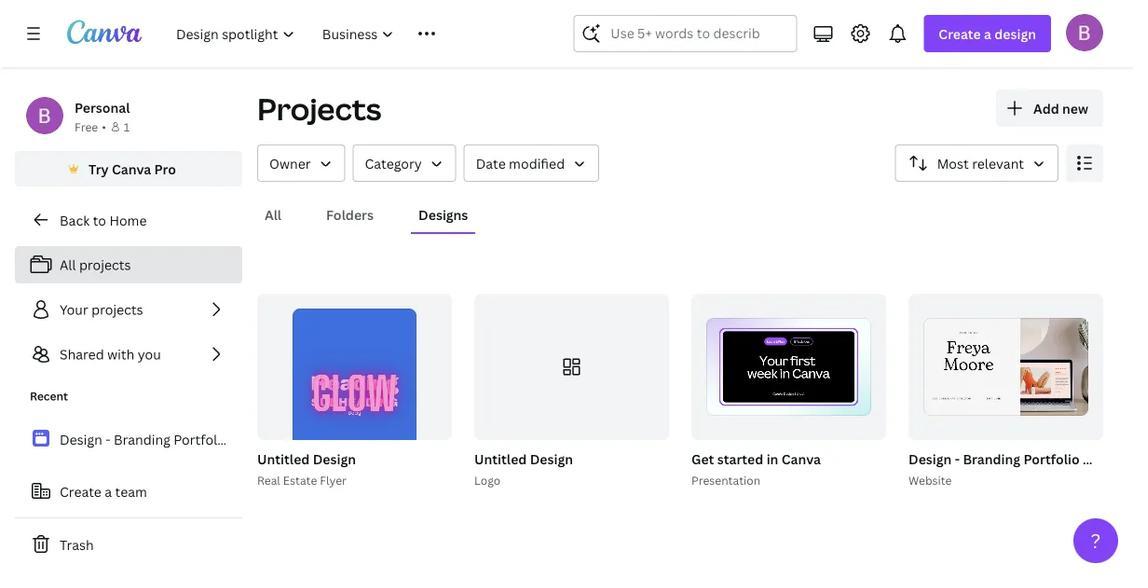 Task type: describe. For each thing, give the bounding box(es) containing it.
owner
[[269, 154, 311, 172]]

shared with you link
[[15, 336, 242, 373]]

add new
[[1034, 99, 1089, 117]]

your projects link
[[15, 291, 242, 328]]

-
[[955, 450, 960, 467]]

you
[[138, 345, 161, 363]]

untitled for untitled design real estate flyer
[[257, 450, 310, 467]]

most
[[938, 154, 969, 172]]

your projects
[[60, 301, 143, 318]]

Sort by button
[[896, 145, 1059, 182]]

trash link
[[15, 526, 242, 563]]

bob builder image
[[1067, 14, 1104, 51]]

try canva pro button
[[15, 151, 242, 186]]

? button
[[1074, 518, 1119, 563]]

recent
[[30, 388, 68, 404]]

design - branding portfolio website website
[[909, 450, 1134, 487]]

a for team
[[105, 482, 112, 500]]

in
[[767, 450, 779, 467]]

untitled for untitled design logo
[[475, 450, 527, 467]]

free
[[75, 119, 98, 134]]

projects for all projects
[[79, 256, 131, 274]]

get started in canva presentation
[[692, 450, 821, 487]]

create for create a team
[[60, 482, 102, 500]]

design for untitled design logo
[[530, 450, 573, 467]]

design - branding portfolio website button
[[909, 447, 1134, 471]]

date
[[476, 154, 506, 172]]

date modified
[[476, 154, 565, 172]]

shared with you
[[60, 345, 161, 363]]

a for design
[[985, 25, 992, 42]]

team
[[115, 482, 147, 500]]

modified
[[509, 154, 565, 172]]

branding
[[963, 450, 1021, 467]]

add new button
[[997, 89, 1104, 127]]

real
[[257, 472, 280, 487]]

trash
[[60, 536, 94, 553]]

flyer
[[320, 472, 347, 487]]

personal
[[75, 98, 130, 116]]

estate
[[283, 472, 317, 487]]

0 horizontal spatial website
[[909, 472, 952, 487]]

projects for your projects
[[91, 301, 143, 318]]

folders
[[326, 206, 374, 223]]

your
[[60, 301, 88, 318]]

•
[[102, 119, 106, 134]]

untitled design button for untitled design real estate flyer
[[257, 447, 356, 471]]

?
[[1091, 527, 1101, 554]]

list containing all projects
[[15, 246, 242, 373]]

logo
[[475, 472, 501, 487]]

1 horizontal spatial website
[[1083, 450, 1134, 467]]

most relevant
[[938, 154, 1025, 172]]

all for all projects
[[60, 256, 76, 274]]

create a design button
[[924, 15, 1052, 52]]



Task type: vqa. For each thing, say whether or not it's contained in the screenshot.
Print
no



Task type: locate. For each thing, give the bounding box(es) containing it.
all up your
[[60, 256, 76, 274]]

2 horizontal spatial design
[[909, 450, 952, 467]]

untitled up logo
[[475, 450, 527, 467]]

back to home link
[[15, 201, 242, 239]]

website right portfolio
[[1083, 450, 1134, 467]]

1 vertical spatial canva
[[782, 450, 821, 467]]

create for create a design
[[939, 25, 981, 42]]

canva right try
[[112, 160, 151, 178]]

designs
[[419, 206, 468, 223]]

create a team button
[[15, 473, 242, 510]]

canva inside try canva pro button
[[112, 160, 151, 178]]

back
[[60, 211, 90, 229]]

1 horizontal spatial untitled design button
[[475, 447, 573, 471]]

untitled
[[257, 450, 310, 467], [475, 450, 527, 467]]

website
[[1083, 450, 1134, 467], [909, 472, 952, 487]]

design
[[313, 450, 356, 467], [530, 450, 573, 467], [909, 450, 952, 467]]

1 horizontal spatial create
[[939, 25, 981, 42]]

designs button
[[411, 197, 476, 232]]

try canva pro
[[89, 160, 176, 178]]

1 horizontal spatial a
[[985, 25, 992, 42]]

1 vertical spatial all
[[60, 256, 76, 274]]

1 horizontal spatial untitled
[[475, 450, 527, 467]]

2 untitled from the left
[[475, 450, 527, 467]]

canva right in
[[782, 450, 821, 467]]

free •
[[75, 119, 106, 134]]

projects
[[257, 89, 382, 129]]

untitled design logo
[[475, 450, 573, 487]]

portfolio
[[1024, 450, 1080, 467]]

1 vertical spatial projects
[[91, 301, 143, 318]]

projects right your
[[91, 301, 143, 318]]

0 vertical spatial projects
[[79, 256, 131, 274]]

design inside design - branding portfolio website website
[[909, 450, 952, 467]]

1 horizontal spatial all
[[265, 206, 282, 223]]

all inside button
[[265, 206, 282, 223]]

0 vertical spatial website
[[1083, 450, 1134, 467]]

Category button
[[353, 145, 456, 182]]

untitled design button for untitled design logo
[[475, 447, 573, 471]]

1
[[124, 119, 130, 134]]

all inside list
[[60, 256, 76, 274]]

create left team
[[60, 482, 102, 500]]

Owner button
[[257, 145, 345, 182]]

0 vertical spatial all
[[265, 206, 282, 223]]

all
[[265, 206, 282, 223], [60, 256, 76, 274]]

website down design - branding portfolio website button
[[909, 472, 952, 487]]

shared
[[60, 345, 104, 363]]

all button
[[257, 197, 289, 232]]

untitled design button up logo
[[475, 447, 573, 471]]

canva inside 'get started in canva presentation'
[[782, 450, 821, 467]]

2 untitled design button from the left
[[475, 447, 573, 471]]

design inside untitled design real estate flyer
[[313, 450, 356, 467]]

2 design from the left
[[530, 450, 573, 467]]

all for all
[[265, 206, 282, 223]]

1 horizontal spatial design
[[530, 450, 573, 467]]

home
[[109, 211, 147, 229]]

get started in canva button
[[692, 447, 821, 471]]

canva
[[112, 160, 151, 178], [782, 450, 821, 467]]

create a team
[[60, 482, 147, 500]]

relevant
[[973, 154, 1025, 172]]

design inside 'untitled design logo'
[[530, 450, 573, 467]]

untitled inside 'untitled design logo'
[[475, 450, 527, 467]]

1 untitled from the left
[[257, 450, 310, 467]]

None search field
[[574, 15, 797, 52]]

new
[[1063, 99, 1089, 117]]

a left team
[[105, 482, 112, 500]]

untitled inside untitled design real estate flyer
[[257, 450, 310, 467]]

get
[[692, 450, 714, 467]]

1 design from the left
[[313, 450, 356, 467]]

0 vertical spatial canva
[[112, 160, 151, 178]]

all projects
[[60, 256, 131, 274]]

0 horizontal spatial all
[[60, 256, 76, 274]]

projects down back to home at the left of the page
[[79, 256, 131, 274]]

0 horizontal spatial a
[[105, 482, 112, 500]]

started
[[718, 450, 764, 467]]

add
[[1034, 99, 1060, 117]]

with
[[107, 345, 135, 363]]

all projects link
[[15, 246, 242, 283]]

untitled up real on the left bottom of the page
[[257, 450, 310, 467]]

a left design
[[985, 25, 992, 42]]

1 vertical spatial create
[[60, 482, 102, 500]]

back to home
[[60, 211, 147, 229]]

Date modified button
[[464, 145, 600, 182]]

create a design
[[939, 25, 1037, 42]]

design for untitled design real estate flyer
[[313, 450, 356, 467]]

0 horizontal spatial untitled
[[257, 450, 310, 467]]

to
[[93, 211, 106, 229]]

design
[[995, 25, 1037, 42]]

0 vertical spatial create
[[939, 25, 981, 42]]

all down owner
[[265, 206, 282, 223]]

category
[[365, 154, 422, 172]]

0 horizontal spatial design
[[313, 450, 356, 467]]

top level navigation element
[[164, 15, 529, 52], [164, 15, 529, 52]]

create inside "button"
[[60, 482, 102, 500]]

pro
[[154, 160, 176, 178]]

0 horizontal spatial create
[[60, 482, 102, 500]]

create
[[939, 25, 981, 42], [60, 482, 102, 500]]

create inside dropdown button
[[939, 25, 981, 42]]

1 horizontal spatial canva
[[782, 450, 821, 467]]

untitled design real estate flyer
[[257, 450, 356, 487]]

projects
[[79, 256, 131, 274], [91, 301, 143, 318]]

Search search field
[[611, 16, 760, 51]]

0 vertical spatial a
[[985, 25, 992, 42]]

a inside "button"
[[105, 482, 112, 500]]

presentation
[[692, 472, 761, 487]]

0 horizontal spatial canva
[[112, 160, 151, 178]]

create left design
[[939, 25, 981, 42]]

1 vertical spatial website
[[909, 472, 952, 487]]

try
[[89, 160, 109, 178]]

untitled design button
[[257, 447, 356, 471], [475, 447, 573, 471]]

list
[[15, 246, 242, 373]]

a inside dropdown button
[[985, 25, 992, 42]]

0 horizontal spatial untitled design button
[[257, 447, 356, 471]]

1 untitled design button from the left
[[257, 447, 356, 471]]

folders button
[[319, 197, 381, 232]]

3 design from the left
[[909, 450, 952, 467]]

1 vertical spatial a
[[105, 482, 112, 500]]

untitled design button up estate
[[257, 447, 356, 471]]

a
[[985, 25, 992, 42], [105, 482, 112, 500]]



